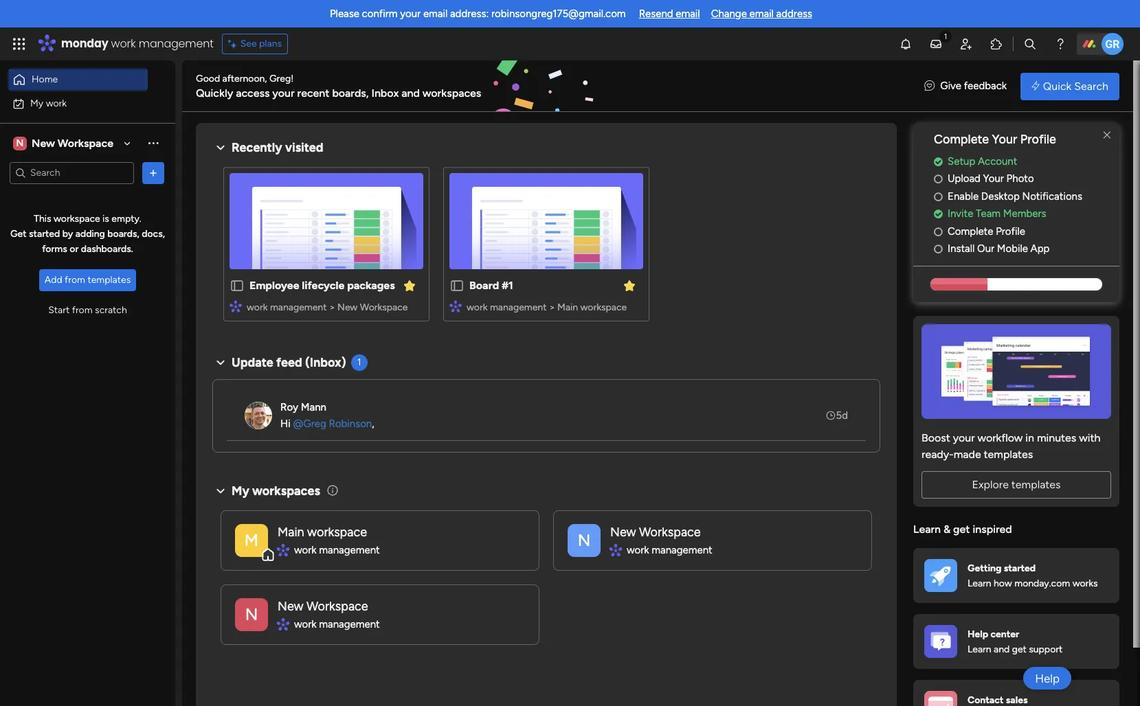 Task type: locate. For each thing, give the bounding box(es) containing it.
public board image
[[230, 278, 245, 294], [450, 278, 465, 294]]

your right confirm
[[400, 8, 421, 20]]

workspace options image
[[146, 136, 160, 150]]

1 vertical spatial learn
[[968, 578, 992, 590]]

feedback
[[964, 80, 1007, 92]]

your down the account at the right of the page
[[984, 173, 1005, 185]]

invite members image
[[960, 37, 974, 51]]

app
[[1031, 243, 1050, 255]]

1 vertical spatial help
[[1036, 672, 1060, 686]]

1 vertical spatial circle o image
[[934, 227, 943, 237]]

2 horizontal spatial email
[[750, 8, 774, 20]]

0 horizontal spatial my
[[30, 97, 43, 109]]

workspace inside this workspace is empty. get started by adding boards, docs, forms or dashboards.
[[54, 213, 100, 225]]

profile inside "link"
[[996, 225, 1026, 238]]

adding
[[75, 228, 105, 240]]

2 vertical spatial learn
[[968, 644, 992, 656]]

m
[[245, 531, 259, 550]]

check circle image inside invite team members link
[[934, 209, 943, 220]]

circle o image inside enable desktop notifications link
[[934, 192, 943, 202]]

help inside "button"
[[1036, 672, 1060, 686]]

templates right the explore
[[1012, 478, 1061, 492]]

1 > from the left
[[329, 302, 335, 314]]

resend email link
[[639, 8, 700, 20]]

packages
[[347, 279, 395, 292]]

greg!
[[270, 73, 294, 84]]

0 horizontal spatial workspaces
[[252, 484, 320, 499]]

help down support
[[1036, 672, 1060, 686]]

complete inside "link"
[[948, 225, 994, 238]]

monday
[[61, 36, 108, 52]]

1 vertical spatial my
[[232, 484, 249, 499]]

circle o image down circle o image
[[934, 192, 943, 202]]

1 horizontal spatial >
[[549, 302, 555, 314]]

0 horizontal spatial help
[[968, 629, 989, 641]]

>
[[329, 302, 335, 314], [549, 302, 555, 314]]

2 vertical spatial your
[[954, 432, 975, 445]]

and inside help center learn and get support
[[994, 644, 1010, 656]]

templates inside boost your workflow in minutes with ready-made templates
[[984, 448, 1034, 461]]

workspace selection element
[[13, 135, 116, 152]]

workspace inside quick search results list box
[[581, 302, 627, 314]]

from
[[65, 274, 85, 286], [72, 305, 93, 316]]

monday work management
[[61, 36, 214, 52]]

2 vertical spatial workspace
[[307, 525, 367, 540]]

learn left &
[[914, 523, 941, 536]]

learn down getting
[[968, 578, 992, 590]]

main inside quick search results list box
[[558, 302, 578, 314]]

1 horizontal spatial and
[[994, 644, 1010, 656]]

0 vertical spatial and
[[402, 86, 420, 99]]

workspaces right inbox
[[423, 86, 482, 99]]

0 vertical spatial started
[[29, 228, 60, 240]]

circle o image for enable
[[934, 192, 943, 202]]

workspace
[[58, 136, 113, 150], [360, 302, 408, 314], [640, 525, 701, 540], [307, 599, 368, 615]]

circle o image inside install our mobile app link
[[934, 244, 943, 255]]

0 vertical spatial main
[[558, 302, 578, 314]]

enable desktop notifications
[[948, 190, 1083, 203]]

1 vertical spatial your
[[984, 173, 1005, 185]]

forms
[[42, 243, 67, 255]]

roy mann image
[[245, 402, 272, 430]]

n inside workspace selection element
[[16, 137, 24, 149]]

started inside this workspace is empty. get started by adding boards, docs, forms or dashboards.
[[29, 228, 60, 240]]

your for complete
[[993, 132, 1018, 147]]

0 horizontal spatial started
[[29, 228, 60, 240]]

email for change email address
[[750, 8, 774, 20]]

your up the made
[[954, 432, 975, 445]]

dapulse x slim image
[[1100, 127, 1116, 144]]

0 vertical spatial from
[[65, 274, 85, 286]]

members
[[1004, 208, 1047, 220]]

learn inside "getting started learn how monday.com works"
[[968, 578, 992, 590]]

email
[[423, 8, 448, 20], [676, 8, 700, 20], [750, 8, 774, 20]]

0 horizontal spatial >
[[329, 302, 335, 314]]

public board image for employee lifecycle packages
[[230, 278, 245, 294]]

1 vertical spatial workspaces
[[252, 484, 320, 499]]

1 horizontal spatial workspace image
[[568, 524, 601, 557]]

0 vertical spatial your
[[993, 132, 1018, 147]]

my for my workspaces
[[232, 484, 249, 499]]

from right start
[[72, 305, 93, 316]]

boost your workflow in minutes with ready-made templates
[[922, 432, 1101, 461]]

get right &
[[954, 523, 971, 536]]

from right add
[[65, 274, 85, 286]]

0 horizontal spatial main
[[278, 525, 304, 540]]

get down center
[[1013, 644, 1027, 656]]

2 vertical spatial n
[[245, 605, 258, 625]]

1 vertical spatial your
[[273, 86, 295, 99]]

0 horizontal spatial public board image
[[230, 278, 245, 294]]

complete for complete profile
[[948, 225, 994, 238]]

see
[[240, 38, 257, 50]]

sales
[[1007, 695, 1028, 707]]

0 vertical spatial your
[[400, 8, 421, 20]]

and
[[402, 86, 420, 99], [994, 644, 1010, 656]]

from for add
[[65, 274, 85, 286]]

templates
[[88, 274, 131, 286], [984, 448, 1034, 461], [1012, 478, 1061, 492]]

0 vertical spatial workspaces
[[423, 86, 482, 99]]

0 horizontal spatial your
[[273, 86, 295, 99]]

is
[[103, 213, 109, 225]]

check circle image left invite
[[934, 209, 943, 220]]

contact
[[968, 695, 1004, 707]]

workflow
[[978, 432, 1023, 445]]

email right "resend"
[[676, 8, 700, 20]]

circle o image
[[934, 192, 943, 202], [934, 227, 943, 237], [934, 244, 943, 255]]

public board image left employee
[[230, 278, 245, 294]]

0 vertical spatial complete
[[934, 132, 990, 147]]

circle o image
[[934, 174, 943, 184]]

public board image left the 'board'
[[450, 278, 465, 294]]

2 horizontal spatial your
[[954, 432, 975, 445]]

invite team members link
[[934, 206, 1120, 222]]

1 horizontal spatial public board image
[[450, 278, 465, 294]]

1 public board image from the left
[[230, 278, 245, 294]]

0 horizontal spatial new workspace
[[32, 136, 113, 150]]

0 vertical spatial help
[[968, 629, 989, 641]]

work management > main workspace
[[467, 302, 627, 314]]

templates up "scratch"
[[88, 274, 131, 286]]

check circle image for invite
[[934, 209, 943, 220]]

1 horizontal spatial boards,
[[332, 86, 369, 99]]

3 email from the left
[[750, 8, 774, 20]]

help left center
[[968, 629, 989, 641]]

1 vertical spatial templates
[[984, 448, 1034, 461]]

1 horizontal spatial workspace
[[307, 525, 367, 540]]

2 check circle image from the top
[[934, 209, 943, 220]]

circle o image inside complete profile "link"
[[934, 227, 943, 237]]

complete up setup
[[934, 132, 990, 147]]

1 vertical spatial check circle image
[[934, 209, 943, 220]]

circle o image left install
[[934, 244, 943, 255]]

and right inbox
[[402, 86, 420, 99]]

1 vertical spatial n
[[578, 531, 591, 550]]

boards, down empty.
[[107, 228, 139, 240]]

quick search results list box
[[212, 156, 881, 338]]

my right close my workspaces icon
[[232, 484, 249, 499]]

2 vertical spatial templates
[[1012, 478, 1061, 492]]

learn
[[914, 523, 941, 536], [968, 578, 992, 590], [968, 644, 992, 656]]

1 check circle image from the top
[[934, 157, 943, 167]]

your
[[400, 8, 421, 20], [273, 86, 295, 99], [954, 432, 975, 445]]

help for help center learn and get support
[[968, 629, 989, 641]]

roy
[[281, 401, 298, 414]]

boards, inside this workspace is empty. get started by adding boards, docs, forms or dashboards.
[[107, 228, 139, 240]]

> for lifecycle
[[329, 302, 335, 314]]

learn inside help center learn and get support
[[968, 644, 992, 656]]

started down this
[[29, 228, 60, 240]]

enable desktop notifications link
[[934, 189, 1120, 204]]

0 vertical spatial boards,
[[332, 86, 369, 99]]

remove from favorites image
[[623, 279, 637, 293]]

work
[[111, 36, 136, 52], [46, 97, 67, 109], [247, 302, 268, 314], [467, 302, 488, 314], [294, 544, 317, 557], [627, 544, 650, 557], [294, 619, 317, 631]]

afternoon,
[[222, 73, 267, 84]]

please confirm your email address: robinsongreg175@gmail.com
[[330, 8, 626, 20]]

0 horizontal spatial workspace
[[54, 213, 100, 225]]

mobile
[[998, 243, 1029, 255]]

explore templates
[[973, 478, 1061, 492]]

my workspaces
[[232, 484, 320, 499]]

0 horizontal spatial email
[[423, 8, 448, 20]]

templates image image
[[926, 324, 1108, 419]]

greg robinson image
[[1102, 33, 1124, 55]]

feed
[[277, 356, 302, 371]]

0 horizontal spatial workspace image
[[13, 136, 27, 151]]

0 vertical spatial circle o image
[[934, 192, 943, 202]]

1 circle o image from the top
[[934, 192, 943, 202]]

0 vertical spatial my
[[30, 97, 43, 109]]

see plans
[[240, 38, 282, 50]]

1 vertical spatial complete
[[948, 225, 994, 238]]

new
[[32, 136, 55, 150], [338, 302, 358, 314], [611, 525, 637, 540], [278, 599, 304, 615]]

visited
[[285, 140, 324, 155]]

and down center
[[994, 644, 1010, 656]]

1 horizontal spatial get
[[1013, 644, 1027, 656]]

account
[[978, 155, 1018, 168]]

learn down center
[[968, 644, 992, 656]]

workspace image containing m
[[235, 524, 268, 557]]

help center learn and get support
[[968, 629, 1063, 656]]

2 public board image from the left
[[450, 278, 465, 294]]

1 horizontal spatial email
[[676, 8, 700, 20]]

2 workspace image from the top
[[235, 599, 268, 632]]

quickly
[[196, 86, 233, 99]]

workspaces up the main workspace
[[252, 484, 320, 499]]

profile up "setup account" link
[[1021, 132, 1057, 147]]

this workspace is empty. get started by adding boards, docs, forms or dashboards.
[[10, 213, 165, 255]]

1 vertical spatial started
[[1004, 563, 1036, 575]]

3 circle o image from the top
[[934, 244, 943, 255]]

0 vertical spatial check circle image
[[934, 157, 943, 167]]

2 horizontal spatial new workspace
[[611, 525, 701, 540]]

2 circle o image from the top
[[934, 227, 943, 237]]

2 email from the left
[[676, 8, 700, 20]]

your inside good afternoon, greg! quickly access your recent boards, inbox and workspaces
[[273, 86, 295, 99]]

profile up mobile
[[996, 225, 1026, 238]]

your up the account at the right of the page
[[993, 132, 1018, 147]]

notifications image
[[899, 37, 913, 51]]

photo
[[1007, 173, 1035, 185]]

1 horizontal spatial main
[[558, 302, 578, 314]]

select product image
[[12, 37, 26, 51]]

1 vertical spatial workspace image
[[235, 599, 268, 632]]

new inside quick search results list box
[[338, 302, 358, 314]]

work inside 'button'
[[46, 97, 67, 109]]

1 horizontal spatial workspaces
[[423, 86, 482, 99]]

2 vertical spatial new workspace
[[278, 599, 368, 615]]

1 workspace image from the top
[[235, 524, 268, 557]]

1 vertical spatial new workspace
[[611, 525, 701, 540]]

started inside "getting started learn how monday.com works"
[[1004, 563, 1036, 575]]

(inbox)
[[305, 356, 346, 371]]

apps image
[[990, 37, 1004, 51]]

0 vertical spatial new workspace
[[32, 136, 113, 150]]

1 horizontal spatial my
[[232, 484, 249, 499]]

circle o image for complete
[[934, 227, 943, 237]]

2 > from the left
[[549, 302, 555, 314]]

0 horizontal spatial n
[[16, 137, 24, 149]]

close my workspaces image
[[212, 483, 229, 500]]

get
[[954, 523, 971, 536], [1013, 644, 1027, 656]]

workspace image
[[13, 136, 27, 151], [568, 524, 601, 557]]

0 vertical spatial workspace image
[[235, 524, 268, 557]]

0 horizontal spatial boards,
[[107, 228, 139, 240]]

quick search button
[[1021, 73, 1120, 100]]

2 horizontal spatial workspace
[[581, 302, 627, 314]]

your inside upload your photo link
[[984, 173, 1005, 185]]

0 horizontal spatial and
[[402, 86, 420, 99]]

search everything image
[[1024, 37, 1038, 51]]

1 vertical spatial and
[[994, 644, 1010, 656]]

roy mann
[[281, 401, 327, 414]]

boards, left inbox
[[332, 86, 369, 99]]

search
[[1075, 79, 1109, 92]]

workspace image containing n
[[235, 599, 268, 632]]

robinsongreg175@gmail.com
[[492, 8, 626, 20]]

0 vertical spatial templates
[[88, 274, 131, 286]]

address
[[777, 8, 813, 20]]

email right the change
[[750, 8, 774, 20]]

1 horizontal spatial help
[[1036, 672, 1060, 686]]

my down home
[[30, 97, 43, 109]]

1 vertical spatial profile
[[996, 225, 1026, 238]]

1 vertical spatial from
[[72, 305, 93, 316]]

0 vertical spatial workspace image
[[13, 136, 27, 151]]

1 horizontal spatial started
[[1004, 563, 1036, 575]]

workspace image
[[235, 524, 268, 557], [235, 599, 268, 632]]

2 vertical spatial circle o image
[[934, 244, 943, 255]]

your down greg! on the left top of page
[[273, 86, 295, 99]]

check circle image
[[934, 157, 943, 167], [934, 209, 943, 220]]

or
[[70, 243, 79, 255]]

circle o image left complete profile
[[934, 227, 943, 237]]

new workspace
[[32, 136, 113, 150], [611, 525, 701, 540], [278, 599, 368, 615]]

new workspace inside workspace selection element
[[32, 136, 113, 150]]

my inside 'button'
[[30, 97, 43, 109]]

with
[[1080, 432, 1101, 445]]

update feed (inbox)
[[232, 356, 346, 371]]

complete up install
[[948, 225, 994, 238]]

1 vertical spatial boards,
[[107, 228, 139, 240]]

email left address:
[[423, 8, 448, 20]]

0 horizontal spatial get
[[954, 523, 971, 536]]

public board image for board #1
[[450, 278, 465, 294]]

upload
[[948, 173, 981, 185]]

templates down workflow
[[984, 448, 1034, 461]]

add from templates
[[45, 274, 131, 286]]

0 vertical spatial n
[[16, 137, 24, 149]]

0 vertical spatial workspace
[[54, 213, 100, 225]]

check circle image inside "setup account" link
[[934, 157, 943, 167]]

setup account link
[[934, 154, 1120, 169]]

1
[[357, 357, 361, 369]]

add
[[45, 274, 62, 286]]

check circle image up circle o image
[[934, 157, 943, 167]]

plans
[[259, 38, 282, 50]]

v2 user feedback image
[[925, 79, 935, 94]]

getting started element
[[914, 549, 1120, 604]]

started up how
[[1004, 563, 1036, 575]]

help
[[968, 629, 989, 641], [1036, 672, 1060, 686]]

1 vertical spatial workspace
[[581, 302, 627, 314]]

mann
[[301, 401, 327, 414]]

1 vertical spatial get
[[1013, 644, 1027, 656]]

help inside help center learn and get support
[[968, 629, 989, 641]]

boards,
[[332, 86, 369, 99], [107, 228, 139, 240]]

learn & get inspired
[[914, 523, 1013, 536]]

docs,
[[142, 228, 165, 240]]

workspaces
[[423, 86, 482, 99], [252, 484, 320, 499]]

your for upload
[[984, 173, 1005, 185]]



Task type: vqa. For each thing, say whether or not it's contained in the screenshot.
the bottommost Profile
yes



Task type: describe. For each thing, give the bounding box(es) containing it.
quick search
[[1044, 79, 1109, 92]]

close update feed (inbox) image
[[212, 355, 229, 371]]

explore
[[973, 478, 1009, 492]]

help center element
[[914, 615, 1120, 670]]

options image
[[146, 166, 160, 180]]

install our mobile app
[[948, 243, 1050, 255]]

employee lifecycle packages
[[250, 279, 395, 292]]

install our mobile app link
[[934, 242, 1120, 257]]

enable
[[948, 190, 979, 203]]

workspace image for main
[[235, 524, 268, 557]]

check circle image for setup
[[934, 157, 943, 167]]

0 vertical spatial learn
[[914, 523, 941, 536]]

works
[[1073, 578, 1099, 590]]

resend email
[[639, 8, 700, 20]]

main workspace
[[278, 525, 367, 540]]

setup account
[[948, 155, 1018, 168]]

complete your profile
[[934, 132, 1057, 147]]

and inside good afternoon, greg! quickly access your recent boards, inbox and workspaces
[[402, 86, 420, 99]]

quick
[[1044, 79, 1072, 92]]

1 email from the left
[[423, 8, 448, 20]]

good afternoon, greg! quickly access your recent boards, inbox and workspaces
[[196, 73, 482, 99]]

how
[[994, 578, 1013, 590]]

invite team members
[[948, 208, 1047, 220]]

learn for getting
[[968, 578, 992, 590]]

contact sales element
[[914, 681, 1120, 707]]

email for resend email
[[676, 8, 700, 20]]

please
[[330, 8, 360, 20]]

your inside boost your workflow in minutes with ready-made templates
[[954, 432, 975, 445]]

help button
[[1024, 668, 1072, 690]]

workspace for main workspace
[[307, 525, 367, 540]]

change email address link
[[711, 8, 813, 20]]

Search in workspace field
[[29, 165, 115, 181]]

> for #1
[[549, 302, 555, 314]]

getting started learn how monday.com works
[[968, 563, 1099, 590]]

1 vertical spatial workspace image
[[568, 524, 601, 557]]

contact sales
[[968, 695, 1028, 707]]

resend
[[639, 8, 674, 20]]

see plans button
[[222, 34, 288, 54]]

inbox
[[372, 86, 399, 99]]

support
[[1030, 644, 1063, 656]]

by
[[62, 228, 73, 240]]

workspace inside quick search results list box
[[360, 302, 408, 314]]

inbox image
[[930, 37, 943, 51]]

update
[[232, 356, 274, 371]]

1 horizontal spatial your
[[400, 8, 421, 20]]

desktop
[[982, 190, 1020, 203]]

recently visited
[[232, 140, 324, 155]]

change email address
[[711, 8, 813, 20]]

remove from favorites image
[[403, 279, 417, 293]]

setup
[[948, 155, 976, 168]]

notifications
[[1023, 190, 1083, 203]]

help for help
[[1036, 672, 1060, 686]]

start
[[48, 305, 70, 316]]

install
[[948, 243, 975, 255]]

my work
[[30, 97, 67, 109]]

home button
[[8, 69, 148, 91]]

board
[[470, 279, 499, 292]]

5d
[[837, 410, 849, 422]]

work management > new workspace
[[247, 302, 408, 314]]

ready-
[[922, 448, 954, 461]]

1 horizontal spatial new workspace
[[278, 599, 368, 615]]

workspace for this workspace is empty. get started by adding boards, docs, forms or dashboards.
[[54, 213, 100, 225]]

my work button
[[8, 92, 148, 114]]

address:
[[450, 8, 489, 20]]

workspace image for new
[[235, 599, 268, 632]]

get inside help center learn and get support
[[1013, 644, 1027, 656]]

from for start
[[72, 305, 93, 316]]

lifecycle
[[302, 279, 345, 292]]

access
[[236, 86, 270, 99]]

start from scratch
[[48, 305, 127, 316]]

invite
[[948, 208, 974, 220]]

1 image
[[940, 28, 952, 44]]

new inside workspace selection element
[[32, 136, 55, 150]]

learn for help
[[968, 644, 992, 656]]

circle o image for install
[[934, 244, 943, 255]]

in
[[1026, 432, 1035, 445]]

boards, inside good afternoon, greg! quickly access your recent boards, inbox and workspaces
[[332, 86, 369, 99]]

home
[[32, 74, 58, 85]]

upload your photo link
[[934, 171, 1120, 187]]

close recently visited image
[[212, 140, 229, 156]]

my for my work
[[30, 97, 43, 109]]

board #1
[[470, 279, 514, 292]]

get
[[10, 228, 27, 240]]

team
[[977, 208, 1001, 220]]

getting
[[968, 563, 1002, 575]]

start from scratch button
[[43, 300, 133, 322]]

our
[[978, 243, 995, 255]]

0 vertical spatial profile
[[1021, 132, 1057, 147]]

this
[[34, 213, 51, 225]]

empty.
[[112, 213, 141, 225]]

help image
[[1054, 37, 1068, 51]]

workspaces inside good afternoon, greg! quickly access your recent boards, inbox and workspaces
[[423, 86, 482, 99]]

complete profile
[[948, 225, 1026, 238]]

confirm
[[362, 8, 398, 20]]

explore templates button
[[922, 472, 1112, 499]]

recent
[[297, 86, 330, 99]]

2 horizontal spatial n
[[578, 531, 591, 550]]

upload your photo
[[948, 173, 1035, 185]]

give feedback
[[941, 80, 1007, 92]]

v2 bolt switch image
[[1032, 79, 1040, 94]]

1 horizontal spatial n
[[245, 605, 258, 625]]

1 vertical spatial main
[[278, 525, 304, 540]]

dashboards.
[[81, 243, 133, 255]]

inspired
[[973, 523, 1013, 536]]

recently
[[232, 140, 282, 155]]

0 vertical spatial get
[[954, 523, 971, 536]]

complete for complete your profile
[[934, 132, 990, 147]]



